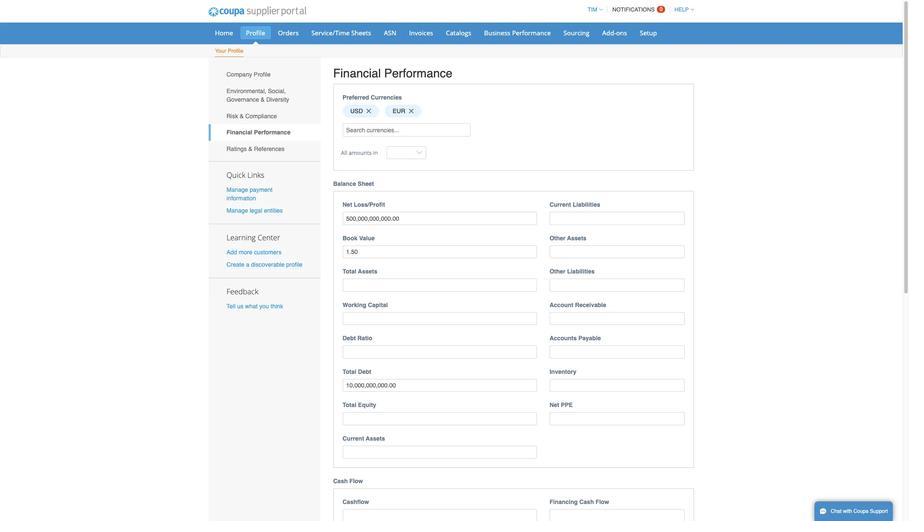 Task type: vqa. For each thing, say whether or not it's contained in the screenshot.
the bottom Manage
yes



Task type: describe. For each thing, give the bounding box(es) containing it.
financial performance link
[[209, 124, 320, 141]]

eur
[[393, 108, 405, 115]]

sourcing
[[564, 29, 590, 37]]

manage payment information
[[227, 186, 273, 202]]

quick
[[227, 170, 245, 180]]

1 horizontal spatial flow
[[596, 499, 609, 506]]

manage legal entities
[[227, 207, 283, 214]]

total for total assets
[[343, 268, 356, 275]]

profile
[[286, 262, 302, 268]]

tell us what you think
[[227, 303, 283, 310]]

1 horizontal spatial financial
[[333, 66, 381, 80]]

0
[[660, 6, 663, 12]]

account receivable
[[550, 302, 606, 309]]

liabilities for other liabilities
[[567, 268, 595, 275]]

Other Assets text field
[[550, 246, 685, 259]]

payable
[[578, 335, 601, 342]]

currencies
[[371, 94, 402, 101]]

add-ons link
[[597, 26, 633, 39]]

1 vertical spatial performance
[[384, 66, 452, 80]]

links
[[247, 170, 264, 180]]

chat with coupa support button
[[815, 502, 893, 522]]

Net PPE text field
[[550, 413, 685, 426]]

help link
[[671, 6, 694, 13]]

environmental, social, governance & diversity
[[227, 88, 289, 103]]

0 horizontal spatial financial
[[227, 129, 252, 136]]

Total Debt text field
[[343, 379, 537, 392]]

invoices link
[[404, 26, 439, 39]]

Account Receivable text field
[[550, 313, 685, 325]]

performance for financial performance link in the left top of the page
[[254, 129, 290, 136]]

your
[[215, 48, 226, 54]]

current for current assets
[[343, 436, 364, 442]]

add
[[227, 249, 237, 256]]

1 horizontal spatial debt
[[358, 369, 371, 376]]

orders
[[278, 29, 299, 37]]

catalogs link
[[440, 26, 477, 39]]

social,
[[268, 88, 286, 95]]

equity
[[358, 402, 376, 409]]

you
[[259, 303, 269, 310]]

net loss/profit
[[343, 202, 385, 208]]

service/time sheets link
[[306, 26, 377, 39]]

Working Capital text field
[[343, 313, 537, 325]]

eur option
[[385, 105, 421, 118]]

tim link
[[584, 6, 602, 13]]

service/time
[[312, 29, 350, 37]]

manage payment information link
[[227, 186, 273, 202]]

1 vertical spatial financial performance
[[227, 129, 290, 136]]

coupa
[[854, 509, 869, 515]]

home
[[215, 29, 233, 37]]

net for net loss/profit
[[343, 202, 352, 208]]

add-ons
[[602, 29, 627, 37]]

working
[[343, 302, 366, 309]]

0 vertical spatial financial performance
[[333, 66, 452, 80]]

customers
[[254, 249, 282, 256]]

profile for company profile
[[254, 71, 271, 78]]

chat
[[831, 509, 842, 515]]

inventory
[[550, 369, 576, 376]]

book value
[[343, 235, 375, 242]]

working capital
[[343, 302, 388, 309]]

debt ratio
[[343, 335, 372, 342]]

learning center
[[227, 232, 280, 243]]

create a discoverable profile
[[227, 262, 302, 268]]

total debt
[[343, 369, 371, 376]]

orders link
[[272, 26, 304, 39]]

& inside environmental, social, governance & diversity
[[261, 96, 265, 103]]

net ppe
[[550, 402, 573, 409]]

notifications 0
[[612, 6, 663, 13]]

Book Value text field
[[343, 246, 537, 259]]

accounts
[[550, 335, 577, 342]]

balance
[[333, 181, 356, 188]]

create a discoverable profile link
[[227, 262, 302, 268]]

quick links
[[227, 170, 264, 180]]

liabilities for current liabilities
[[573, 202, 600, 208]]

manage for manage legal entities
[[227, 207, 248, 214]]

receivable
[[575, 302, 606, 309]]

value
[[359, 235, 375, 242]]

Current Assets text field
[[343, 446, 537, 459]]

center
[[258, 232, 280, 243]]

other liabilities
[[550, 268, 595, 275]]

0 horizontal spatial debt
[[343, 335, 356, 342]]

in
[[373, 149, 378, 157]]

& for compliance
[[240, 113, 244, 120]]

financing
[[550, 499, 578, 506]]

selected list box
[[340, 102, 688, 120]]

1 vertical spatial cash
[[579, 499, 594, 506]]

what
[[245, 303, 258, 310]]

invoices
[[409, 29, 433, 37]]

your profile
[[215, 48, 243, 54]]



Task type: locate. For each thing, give the bounding box(es) containing it.
0 vertical spatial net
[[343, 202, 352, 208]]

2 vertical spatial profile
[[254, 71, 271, 78]]

financial up preferred
[[333, 66, 381, 80]]

sheets
[[351, 29, 371, 37]]

learning
[[227, 232, 256, 243]]

preferred
[[343, 94, 369, 101]]

amounts
[[349, 149, 372, 157]]

other up other liabilities
[[550, 235, 566, 242]]

0 vertical spatial assets
[[567, 235, 587, 242]]

add-
[[602, 29, 616, 37]]

1 vertical spatial total
[[343, 369, 356, 376]]

total for total equity
[[343, 402, 356, 409]]

business performance link
[[479, 26, 556, 39]]

0 vertical spatial liabilities
[[573, 202, 600, 208]]

2 other from the top
[[550, 268, 566, 275]]

other assets
[[550, 235, 587, 242]]

total for total debt
[[343, 369, 356, 376]]

all amounts in
[[341, 149, 378, 157]]

total equity
[[343, 402, 376, 409]]

1 other from the top
[[550, 235, 566, 242]]

risk & compliance link
[[209, 108, 320, 124]]

debt left ratio
[[343, 335, 356, 342]]

chat with coupa support
[[831, 509, 888, 515]]

company profile
[[227, 71, 271, 78]]

2 vertical spatial &
[[248, 146, 252, 152]]

0 vertical spatial financial
[[333, 66, 381, 80]]

total down debt ratio
[[343, 369, 356, 376]]

0 horizontal spatial net
[[343, 202, 352, 208]]

&
[[261, 96, 265, 103], [240, 113, 244, 120], [248, 146, 252, 152]]

ratings
[[227, 146, 247, 152]]

manage up information
[[227, 186, 248, 193]]

assets down equity
[[366, 436, 385, 442]]

tell
[[227, 303, 235, 310]]

1 horizontal spatial net
[[550, 402, 559, 409]]

assets for current assets
[[366, 436, 385, 442]]

total left equity
[[343, 402, 356, 409]]

compliance
[[245, 113, 277, 120]]

add more customers
[[227, 249, 282, 256]]

other for other liabilities
[[550, 268, 566, 275]]

with
[[843, 509, 852, 515]]

manage down information
[[227, 207, 248, 214]]

1 horizontal spatial cash
[[579, 499, 594, 506]]

other up 'account'
[[550, 268, 566, 275]]

company
[[227, 71, 252, 78]]

& for references
[[248, 146, 252, 152]]

payment
[[250, 186, 273, 193]]

0 vertical spatial other
[[550, 235, 566, 242]]

2 vertical spatial performance
[[254, 129, 290, 136]]

environmental,
[[227, 88, 266, 95]]

business performance
[[484, 29, 551, 37]]

1 vertical spatial profile
[[228, 48, 243, 54]]

debt down ratio
[[358, 369, 371, 376]]

0 vertical spatial &
[[261, 96, 265, 103]]

balance sheet
[[333, 181, 374, 188]]

cash up cashflow
[[333, 478, 348, 485]]

diversity
[[266, 96, 289, 103]]

1 horizontal spatial &
[[248, 146, 252, 152]]

Total Equity text field
[[343, 413, 537, 426]]

financing cash flow
[[550, 499, 609, 506]]

0 horizontal spatial &
[[240, 113, 244, 120]]

discoverable
[[251, 262, 285, 268]]

1 vertical spatial debt
[[358, 369, 371, 376]]

notifications
[[612, 6, 655, 13]]

0 horizontal spatial financial performance
[[227, 129, 290, 136]]

tim
[[588, 6, 597, 13]]

coupa supplier portal image
[[202, 1, 312, 23]]

0 horizontal spatial cash
[[333, 478, 348, 485]]

0 horizontal spatial performance
[[254, 129, 290, 136]]

assets for total assets
[[358, 268, 377, 275]]

1 vertical spatial current
[[343, 436, 364, 442]]

1 horizontal spatial current
[[550, 202, 571, 208]]

Debt Ratio text field
[[343, 346, 537, 359]]

other
[[550, 235, 566, 242], [550, 268, 566, 275]]

current up the other assets
[[550, 202, 571, 208]]

0 vertical spatial cash
[[333, 478, 348, 485]]

liabilities up current liabilities text box
[[573, 202, 600, 208]]

1 manage from the top
[[227, 186, 248, 193]]

home link
[[210, 26, 239, 39]]

risk & compliance
[[227, 113, 277, 120]]

1 horizontal spatial financial performance
[[333, 66, 452, 80]]

& right the ratings
[[248, 146, 252, 152]]

create
[[227, 262, 244, 268]]

manage legal entities link
[[227, 207, 283, 214]]

manage for manage payment information
[[227, 186, 248, 193]]

0 vertical spatial performance
[[512, 29, 551, 37]]

capital
[[368, 302, 388, 309]]

0 vertical spatial profile
[[246, 29, 265, 37]]

total
[[343, 268, 356, 275], [343, 369, 356, 376], [343, 402, 356, 409]]

profile right your
[[228, 48, 243, 54]]

current for current liabilities
[[550, 202, 571, 208]]

0 vertical spatial current
[[550, 202, 571, 208]]

& left diversity
[[261, 96, 265, 103]]

current down total equity
[[343, 436, 364, 442]]

ratings & references
[[227, 146, 285, 152]]

0 vertical spatial total
[[343, 268, 356, 275]]

0 horizontal spatial current
[[343, 436, 364, 442]]

financial performance up currencies
[[333, 66, 452, 80]]

performance up references
[[254, 129, 290, 136]]

company profile link
[[209, 66, 320, 83]]

sheet
[[358, 181, 374, 188]]

net
[[343, 202, 352, 208], [550, 402, 559, 409]]

your profile link
[[215, 46, 244, 57]]

Net Loss/Profit text field
[[343, 212, 537, 225]]

liabilities up account receivable
[[567, 268, 595, 275]]

other for other assets
[[550, 235, 566, 242]]

1 horizontal spatial performance
[[384, 66, 452, 80]]

legal
[[250, 207, 262, 214]]

net down balance
[[343, 202, 352, 208]]

manage
[[227, 186, 248, 193], [227, 207, 248, 214]]

total assets
[[343, 268, 377, 275]]

ons
[[616, 29, 627, 37]]

0 horizontal spatial flow
[[349, 478, 363, 485]]

2 horizontal spatial &
[[261, 96, 265, 103]]

setup
[[640, 29, 657, 37]]

entities
[[264, 207, 283, 214]]

performance right business
[[512, 29, 551, 37]]

0 vertical spatial flow
[[349, 478, 363, 485]]

risk
[[227, 113, 238, 120]]

book
[[343, 235, 357, 242]]

current liabilities
[[550, 202, 600, 208]]

Accounts Payable text field
[[550, 346, 685, 359]]

profile up environmental, social, governance & diversity "link"
[[254, 71, 271, 78]]

1 vertical spatial other
[[550, 268, 566, 275]]

Total Assets text field
[[343, 279, 537, 292]]

flow up cashflow
[[349, 478, 363, 485]]

service/time sheets
[[312, 29, 371, 37]]

2 horizontal spatial performance
[[512, 29, 551, 37]]

usd option
[[343, 105, 379, 118]]

add more customers link
[[227, 249, 282, 256]]

assets down value
[[358, 268, 377, 275]]

2 total from the top
[[343, 369, 356, 376]]

cashflow
[[343, 499, 369, 506]]

0 vertical spatial manage
[[227, 186, 248, 193]]

sourcing link
[[558, 26, 595, 39]]

performance up currencies
[[384, 66, 452, 80]]

assets down current liabilities
[[567, 235, 587, 242]]

1 vertical spatial flow
[[596, 499, 609, 506]]

navigation containing notifications 0
[[584, 1, 694, 18]]

help
[[675, 6, 689, 13]]

profile link
[[240, 26, 271, 39]]

accounts payable
[[550, 335, 601, 342]]

0 vertical spatial debt
[[343, 335, 356, 342]]

1 vertical spatial net
[[550, 402, 559, 409]]

Inventory text field
[[550, 379, 685, 392]]

a
[[246, 262, 249, 268]]

asn
[[384, 29, 396, 37]]

flow up financing cash flow text field
[[596, 499, 609, 506]]

references
[[254, 146, 285, 152]]

more
[[239, 249, 252, 256]]

us
[[237, 303, 243, 310]]

ratio
[[357, 335, 372, 342]]

profile for your profile
[[228, 48, 243, 54]]

debt
[[343, 335, 356, 342], [358, 369, 371, 376]]

2 manage from the top
[[227, 207, 248, 214]]

navigation
[[584, 1, 694, 18]]

1 vertical spatial liabilities
[[567, 268, 595, 275]]

usd
[[350, 108, 363, 115]]

cash flow
[[333, 478, 363, 485]]

performance for business performance link
[[512, 29, 551, 37]]

asn link
[[378, 26, 402, 39]]

profile inside "link"
[[254, 71, 271, 78]]

manage inside manage payment information
[[227, 186, 248, 193]]

net left ppe
[[550, 402, 559, 409]]

all
[[341, 149, 347, 157]]

2 vertical spatial total
[[343, 402, 356, 409]]

financial performance down compliance
[[227, 129, 290, 136]]

2 vertical spatial assets
[[366, 436, 385, 442]]

assets for other assets
[[567, 235, 587, 242]]

profile down coupa supplier portal image
[[246, 29, 265, 37]]

financial up the ratings
[[227, 129, 252, 136]]

tell us what you think button
[[227, 302, 283, 311]]

assets
[[567, 235, 587, 242], [358, 268, 377, 275], [366, 436, 385, 442]]

1 vertical spatial financial
[[227, 129, 252, 136]]

Cashflow text field
[[343, 510, 537, 522]]

Other Liabilities text field
[[550, 279, 685, 292]]

loss/profit
[[354, 202, 385, 208]]

Current Liabilities text field
[[550, 212, 685, 225]]

Search currencies... field
[[343, 124, 470, 137]]

3 total from the top
[[343, 402, 356, 409]]

& right risk on the left of page
[[240, 113, 244, 120]]

1 vertical spatial assets
[[358, 268, 377, 275]]

Financing Cash Flow text field
[[550, 510, 685, 522]]

cash right financing
[[579, 499, 594, 506]]

net for net ppe
[[550, 402, 559, 409]]

1 vertical spatial manage
[[227, 207, 248, 214]]

1 total from the top
[[343, 268, 356, 275]]

governance
[[227, 96, 259, 103]]

total down book
[[343, 268, 356, 275]]

1 vertical spatial &
[[240, 113, 244, 120]]



